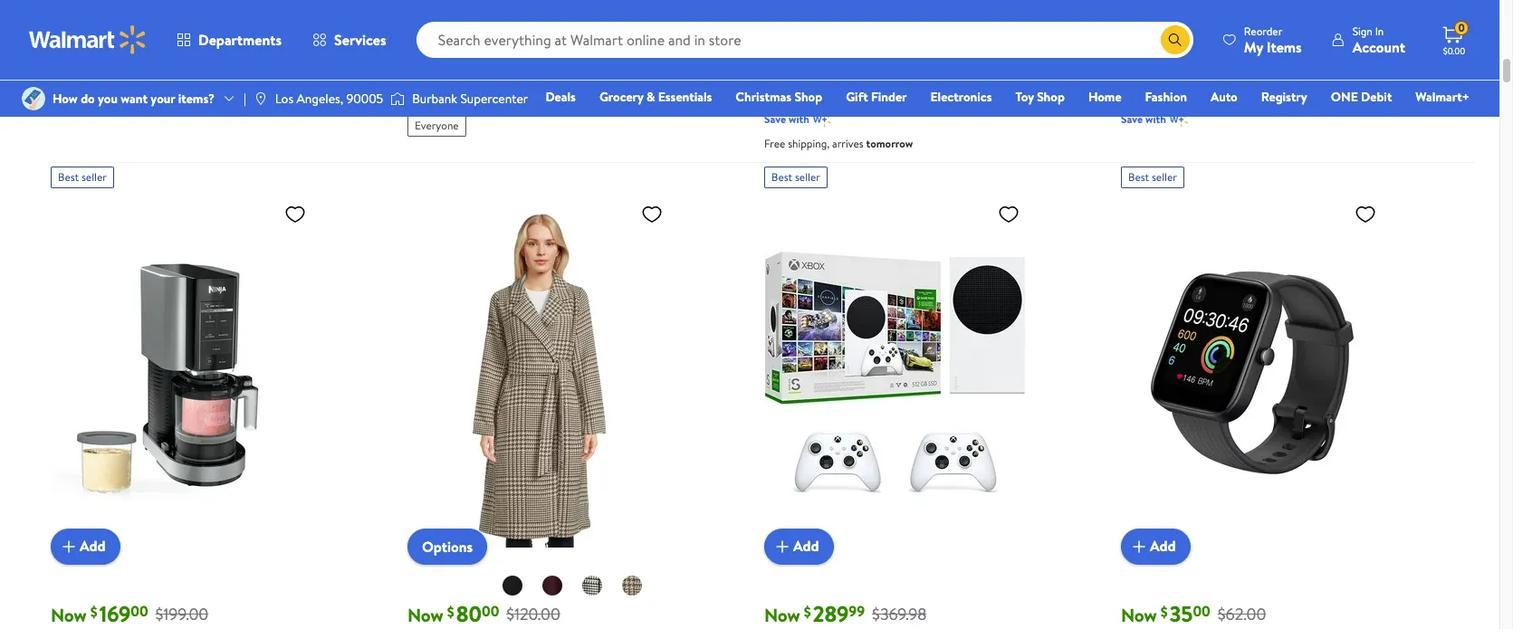Task type: vqa. For each thing, say whether or not it's contained in the screenshot.


Task type: locate. For each thing, give the bounding box(es) containing it.
best down free
[[772, 169, 793, 184]]

0 horizontal spatial shop
[[795, 88, 822, 106]]

0 horizontal spatial  image
[[22, 87, 45, 110]]

seller down the do
[[81, 169, 107, 184]]

now left 80
[[408, 603, 444, 627]]

2 horizontal spatial seller
[[1152, 169, 1177, 184]]

289
[[813, 598, 849, 629]]

2 add button from the left
[[764, 529, 834, 565]]

1 shop from the left
[[795, 88, 822, 106]]

0 horizontal spatial black
[[634, 38, 667, 58]]

auto link
[[1203, 87, 1246, 107]]

sign in account
[[1353, 23, 1405, 57]]

device
[[238, 15, 282, 35]]

 image left how
[[22, 87, 45, 110]]

shop inside christmas shop link
[[795, 88, 822, 106]]

my
[[1244, 37, 1263, 57]]

3 save from the left
[[1148, 16, 1171, 34]]

with for xbox series x video game console, black
[[432, 89, 453, 105]]

departments
[[198, 30, 282, 50]]

stroller down pamo
[[764, 59, 811, 79]]

0 vertical spatial stroller
[[929, 38, 975, 58]]

$ inside now $ 289 99 $369.98
[[804, 602, 811, 622]]

xbox
[[408, 38, 438, 58]]

bluetooth
[[1121, 59, 1184, 79]]

seat
[[851, 38, 879, 58]]

$ inside now $ 169 00 $199.00
[[90, 602, 98, 622]]

save with down fashion
[[1121, 111, 1166, 126]]

best seller down the shipping, on the top right of the page
[[772, 169, 820, 184]]

with inside you save $170.00 pamo babe 2-seat wagon stroller folding baby stroller with adjustable canopy
[[814, 59, 841, 79]]

you save $170.00 pamo babe 2-seat wagon stroller folding baby stroller with adjustable canopy
[[764, 15, 1059, 79]]

0 horizontal spatial best seller
[[58, 169, 107, 184]]

1 $ from the left
[[90, 602, 98, 622]]

3 add from the left
[[1150, 536, 1176, 556]]

0 horizontal spatial 00
[[131, 601, 148, 621]]

with up the shipping, on the top right of the page
[[789, 111, 809, 126]]

1 horizontal spatial walmart plus image
[[813, 110, 831, 128]]

95
[[109, 43, 121, 58]]

00 left $120.00
[[482, 601, 499, 621]]

2 you from the left
[[768, 16, 788, 34]]

black image
[[502, 575, 523, 596]]

1 vertical spatial arrives
[[832, 135, 864, 151]]

1 horizontal spatial arrives
[[832, 135, 864, 151]]

walmart image
[[29, 25, 147, 54]]

add up '35'
[[1150, 536, 1176, 556]]

Walmart Site-Wide search field
[[416, 22, 1193, 58]]

save inside you save $170.00 pamo babe 2-seat wagon stroller folding baby stroller with adjustable canopy
[[791, 16, 815, 34]]

amazfit bip 3 urban edition smart watch: health & fitness tracker - black image
[[1121, 195, 1384, 550]]

fashion link
[[1137, 87, 1195, 107]]

1 horizontal spatial shop
[[1037, 88, 1065, 106]]

add button up 289
[[764, 529, 834, 565]]

2 seller from the left
[[795, 169, 820, 184]]

1 horizontal spatial seller
[[795, 169, 820, 184]]

you for xbox series x video game console, black
[[411, 16, 431, 34]]

$ left 169
[[90, 602, 98, 622]]

99
[[849, 601, 865, 621]]

supercenter
[[460, 90, 528, 108]]

with for pamo babe 2-seat wagon stroller folding baby stroller with adjustable canopy
[[789, 111, 809, 126]]

add button for 35
[[1121, 529, 1190, 565]]

4 $ from the left
[[1161, 602, 1168, 622]]

3 now from the left
[[764, 603, 800, 627]]

2 horizontal spatial best seller
[[1128, 169, 1177, 184]]

1 horizontal spatial best seller
[[772, 169, 820, 184]]

best seller for 169
[[58, 169, 107, 184]]

0 horizontal spatial save
[[434, 16, 458, 34]]

0 horizontal spatial arrives
[[96, 91, 128, 106]]

seller
[[81, 169, 107, 184], [795, 169, 820, 184], [1152, 169, 1177, 184]]

add to cart image
[[1128, 536, 1150, 557]]

now for 80
[[408, 603, 444, 627]]

save for pamo babe 2-seat wagon stroller folding baby stroller with adjustable canopy
[[764, 111, 786, 126]]

with up everyone
[[432, 89, 453, 105]]

2 horizontal spatial save
[[1148, 16, 1171, 34]]

black inside you save $50.00 beats studio buds – true wireless noise cancelling bluetooth earbuds - black
[[1250, 59, 1283, 79]]

save up studio
[[1148, 16, 1171, 34]]

1 add from the left
[[80, 536, 106, 556]]

deals link
[[537, 87, 584, 107]]

finder
[[871, 88, 907, 106]]

you up xbox
[[411, 16, 431, 34]]

3 best from the left
[[1128, 169, 1149, 184]]

save for xbox series x video game console, black
[[408, 89, 429, 105]]

now left 169
[[51, 603, 87, 627]]

2 best seller from the left
[[772, 169, 820, 184]]

0 horizontal spatial seller
[[81, 169, 107, 184]]

$ for 35
[[1161, 602, 1168, 622]]

save
[[434, 16, 458, 34], [791, 16, 815, 34], [1148, 16, 1171, 34]]

now inside now $ 169 00 $199.00
[[51, 603, 87, 627]]

now inside now $ 289 99 $369.98
[[764, 603, 800, 627]]

add up 169
[[80, 536, 106, 556]]

2 now from the left
[[408, 603, 444, 627]]

walmart plus image
[[99, 66, 118, 84]]

1 best from the left
[[58, 169, 79, 184]]

save up the series
[[434, 16, 458, 34]]

 image for how do you want your items?
[[22, 87, 45, 110]]

0 vertical spatial black
[[634, 38, 667, 58]]

seller for 35
[[1152, 169, 1177, 184]]

1 00 from the left
[[131, 601, 148, 621]]

2 00 from the left
[[482, 601, 499, 621]]

(new,
[[285, 15, 325, 35]]

 image right the 90005
[[391, 90, 405, 108]]

now inside the "now $ 80 00 $120.00"
[[408, 603, 444, 627]]

$170.00
[[822, 15, 870, 35]]

series
[[442, 38, 480, 58]]

1 best seller from the left
[[58, 169, 107, 184]]

1 horizontal spatial best
[[772, 169, 793, 184]]

arrives left in
[[96, 91, 128, 106]]

1 horizontal spatial you
[[768, 16, 788, 34]]

ninja creami, ice cream maker, 5 one-touch programs, nc300 image
[[51, 195, 313, 550]]

save with up everyone
[[408, 89, 453, 105]]

walmart plus image
[[456, 88, 474, 106], [813, 110, 831, 128], [1170, 110, 1188, 128]]

you inside you save $150.00 xbox series x video game console, black 5466
[[411, 16, 431, 34]]

add for 289
[[793, 536, 819, 556]]

one
[[1331, 88, 1358, 106]]

00 for 169
[[131, 601, 148, 621]]

walmart plus image down '5466'
[[456, 88, 474, 106]]

one debit
[[1331, 88, 1392, 106]]

you up pamo
[[768, 16, 788, 34]]

true
[[1247, 38, 1274, 58]]

save inside you save $150.00 xbox series x video game console, black 5466
[[434, 16, 458, 34]]

now left 289
[[764, 603, 800, 627]]

1 add to cart image from the left
[[58, 536, 80, 557]]

sign in to add to favorites list, xbox series s + xbox wireless controller robot white + 3 month game pass image
[[998, 202, 1020, 225]]

home
[[1088, 88, 1122, 106]]

3 best seller from the left
[[1128, 169, 1177, 184]]

video
[[495, 38, 531, 58]]

pamo
[[764, 38, 800, 58]]

2 shop from the left
[[1037, 88, 1065, 106]]

1 horizontal spatial add to cart image
[[772, 536, 793, 557]]

$ left 289
[[804, 602, 811, 622]]

studio
[[1159, 38, 1199, 58]]

3 you from the left
[[1125, 16, 1145, 34]]

0 horizontal spatial add to cart image
[[58, 536, 80, 557]]

$ left 80
[[447, 602, 454, 622]]

baby
[[1028, 38, 1059, 58]]

now left '35'
[[1121, 603, 1157, 627]]

hd
[[146, 15, 168, 35]]

los angeles, 90005
[[275, 90, 383, 108]]

2 horizontal spatial best
[[1128, 169, 1149, 184]]

2-
[[838, 38, 851, 58]]

items
[[1267, 37, 1302, 57]]

walmart plus image for series
[[456, 88, 474, 106]]

2 save from the left
[[791, 16, 815, 34]]

add to cart image for 289
[[772, 536, 793, 557]]

Search search field
[[416, 22, 1193, 58]]

black
[[634, 38, 667, 58], [1250, 59, 1283, 79]]

shop inside toy shop "link"
[[1037, 88, 1065, 106]]

save down home link
[[1121, 111, 1143, 126]]

1 vertical spatial stroller
[[764, 59, 811, 79]]

shop
[[795, 88, 822, 106], [1037, 88, 1065, 106]]

1 horizontal spatial  image
[[391, 90, 405, 108]]

walmart+
[[1416, 88, 1470, 106]]

you for pamo babe 2-seat wagon stroller folding baby stroller with adjustable canopy
[[768, 16, 788, 34]]

2 add to cart image from the left
[[772, 536, 793, 557]]

save up how
[[51, 67, 72, 82]]

in
[[1375, 23, 1384, 38]]

electronics link
[[922, 87, 1000, 107]]

0 horizontal spatial add
[[80, 536, 106, 556]]

3 seller from the left
[[1152, 169, 1177, 184]]

stroller
[[929, 38, 975, 58], [764, 59, 811, 79]]

save down christmas shop link
[[764, 111, 786, 126]]

$ left '35'
[[1161, 602, 1168, 622]]

2 $ from the left
[[447, 602, 454, 622]]

save with down christmas shop link
[[764, 111, 809, 126]]

with down fashion
[[1145, 111, 1166, 126]]

2 horizontal spatial 00
[[1193, 601, 1211, 621]]

gift finder
[[846, 88, 907, 106]]

0 horizontal spatial walmart plus image
[[456, 88, 474, 106]]

best seller down fashion
[[1128, 169, 1177, 184]]

sign in to add to favorites list, amazfit bip 3 urban edition smart watch: health & fitness tracker - black image
[[1355, 202, 1377, 225]]

$
[[90, 602, 98, 622], [447, 602, 454, 622], [804, 602, 811, 622], [1161, 602, 1168, 622]]

save for beats studio buds – true wireless noise cancelling bluetooth earbuds - black
[[1121, 111, 1143, 126]]

folding
[[978, 38, 1025, 58]]

1 save from the left
[[434, 16, 458, 34]]

00 inside now $ 169 00 $199.00
[[131, 601, 148, 621]]

0 horizontal spatial you
[[411, 16, 431, 34]]

1 add button from the left
[[51, 529, 120, 565]]

169
[[99, 598, 131, 629]]

walmart plus image down fashion
[[1170, 110, 1188, 128]]

2 horizontal spatial add button
[[1121, 529, 1190, 565]]

1 you from the left
[[411, 16, 431, 34]]

 image
[[253, 91, 268, 106]]

with
[[814, 59, 841, 79], [75, 67, 96, 82], [432, 89, 453, 105], [789, 111, 809, 126], [1145, 111, 1166, 126]]

2 add from the left
[[793, 536, 819, 556]]

with left walmart plus image
[[75, 67, 96, 82]]

in
[[130, 91, 139, 106]]

walmart+ link
[[1408, 87, 1478, 107]]

1 horizontal spatial black
[[1250, 59, 1283, 79]]

00 left "$199.00"
[[131, 601, 148, 621]]

gift
[[846, 88, 868, 106]]

do
[[81, 90, 95, 108]]

 image
[[22, 87, 45, 110], [391, 90, 405, 108]]

seller for 289
[[795, 169, 820, 184]]

best for 35
[[1128, 169, 1149, 184]]

0 horizontal spatial stroller
[[764, 59, 811, 79]]

jason maxwell women's and women's plus long coat with tie belt, sizes s-3x image
[[408, 195, 670, 550]]

you up beats
[[1125, 16, 1145, 34]]

2 best from the left
[[772, 169, 793, 184]]

save inside you save $50.00 beats studio buds – true wireless noise cancelling bluetooth earbuds - black
[[1148, 16, 1171, 34]]

now for 169
[[51, 603, 87, 627]]

$ inside now $ 35 00 $62.00
[[1161, 602, 1168, 622]]

0
[[1458, 20, 1465, 36]]

seller down the shipping, on the top right of the page
[[795, 169, 820, 184]]

console,
[[575, 38, 630, 58]]

1 horizontal spatial add
[[793, 536, 819, 556]]

1 seller from the left
[[81, 169, 107, 184]]

black right console,
[[634, 38, 667, 58]]

$ for 80
[[447, 602, 454, 622]]

00 left the $62.00
[[1193, 601, 1211, 621]]

1 vertical spatial black
[[1250, 59, 1283, 79]]

you inside you save $170.00 pamo babe 2-seat wagon stroller folding baby stroller with adjustable canopy
[[768, 16, 788, 34]]

seller for 169
[[81, 169, 107, 184]]

egret/black image
[[581, 575, 603, 596]]

black inside you save $150.00 xbox series x video game console, black 5466
[[634, 38, 667, 58]]

$369.98
[[872, 603, 927, 626]]

arrives
[[96, 91, 128, 106], [832, 135, 864, 151]]

arrives right the shipping, on the top right of the page
[[832, 135, 864, 151]]

shop right christmas
[[795, 88, 822, 106]]

&
[[647, 88, 655, 106]]

best seller down the do
[[58, 169, 107, 184]]

2023)
[[329, 15, 365, 35]]

1 horizontal spatial save
[[791, 16, 815, 34]]

2 horizontal spatial you
[[1125, 16, 1145, 34]]

$ for 169
[[90, 602, 98, 622]]

1 now from the left
[[51, 603, 87, 627]]

how do you want your items?
[[53, 90, 215, 108]]

game
[[535, 38, 572, 58]]

best down fashion
[[1128, 169, 1149, 184]]

00 inside now $ 35 00 $62.00
[[1193, 601, 1211, 621]]

save up everyone
[[408, 89, 429, 105]]

deals
[[546, 88, 576, 106]]

2 horizontal spatial add
[[1150, 536, 1176, 556]]

1 horizontal spatial 00
[[482, 601, 499, 621]]

sign
[[1353, 23, 1373, 38]]

add up 289
[[793, 536, 819, 556]]

00 inside the "now $ 80 00 $120.00"
[[482, 601, 499, 621]]

options
[[422, 537, 473, 557]]

1 horizontal spatial stroller
[[929, 38, 975, 58]]

shipping, arrives in 2 days
[[51, 91, 171, 106]]

shop right toy
[[1037, 88, 1065, 106]]

now $ 35 00 $62.00
[[1121, 598, 1266, 629]]

best down shipping,
[[58, 169, 79, 184]]

save with up shipping,
[[51, 67, 96, 82]]

now
[[51, 603, 87, 627], [408, 603, 444, 627], [764, 603, 800, 627], [1121, 603, 1157, 627]]

save up babe
[[791, 16, 815, 34]]

00
[[131, 601, 148, 621], [482, 601, 499, 621], [1193, 601, 1211, 621]]

$ inside the "now $ 80 00 $120.00"
[[447, 602, 454, 622]]

seller down fashion
[[1152, 169, 1177, 184]]

0 horizontal spatial add button
[[51, 529, 120, 565]]

adjustable
[[844, 59, 910, 79]]

3 add button from the left
[[1121, 529, 1190, 565]]

1 horizontal spatial add button
[[764, 529, 834, 565]]

x
[[483, 38, 491, 58]]

add button up '35'
[[1121, 529, 1190, 565]]

add button up 169
[[51, 529, 120, 565]]

best seller
[[58, 169, 107, 184], [772, 169, 820, 184], [1128, 169, 1177, 184]]

you save $50.00 beats studio buds – true wireless noise cancelling bluetooth earbuds - black
[[1121, 15, 1438, 79]]

now for 35
[[1121, 603, 1157, 627]]

reorder
[[1244, 23, 1283, 38]]

best seller for 35
[[1128, 169, 1177, 184]]

4 now from the left
[[1121, 603, 1157, 627]]

3 00 from the left
[[1193, 601, 1211, 621]]

walmart plus image down the 19
[[813, 110, 831, 128]]

add to cart image
[[58, 536, 80, 557], [772, 536, 793, 557]]

stroller up canopy
[[929, 38, 975, 58]]

3 $ from the left
[[804, 602, 811, 622]]

best for 169
[[58, 169, 79, 184]]

0 horizontal spatial best
[[58, 169, 79, 184]]

with down babe
[[814, 59, 841, 79]]

now inside now $ 35 00 $62.00
[[1121, 603, 1157, 627]]

you
[[98, 90, 118, 108]]

black down true
[[1250, 59, 1283, 79]]



Task type: describe. For each thing, give the bounding box(es) containing it.
shop for toy shop
[[1037, 88, 1065, 106]]

streaming
[[171, 15, 235, 35]]

best seller for 289
[[772, 169, 820, 184]]

noise
[[1333, 38, 1369, 58]]

earbuds
[[1187, 59, 1237, 79]]

$ for 289
[[804, 602, 811, 622]]

00 for 80
[[482, 601, 499, 621]]

angeles,
[[297, 90, 343, 108]]

canopy
[[913, 59, 961, 79]]

items?
[[178, 90, 215, 108]]

 image for burbank supercenter
[[391, 90, 405, 108]]

account
[[1353, 37, 1405, 57]]

sign in to add to favorites list, jason maxwell women's and women's plus long coat with tie belt, sizes s-3x image
[[641, 202, 663, 225]]

2
[[141, 91, 147, 106]]

add button for 289
[[764, 529, 834, 565]]

save with for xbox series x video game console, black
[[408, 89, 453, 105]]

xbox series s + xbox wireless controller robot white + 3 month game pass image
[[764, 195, 1027, 550]]

shop for christmas shop
[[795, 88, 822, 106]]

tomorrow
[[866, 135, 913, 151]]

babe
[[803, 38, 834, 58]]

$120.00
[[506, 603, 560, 626]]

cancelling
[[1373, 38, 1438, 58]]

services button
[[297, 18, 402, 62]]

christmas shop link
[[728, 87, 831, 107]]

$0.00
[[1443, 44, 1465, 57]]

registry link
[[1253, 87, 1316, 107]]

shipping,
[[51, 91, 94, 106]]

home link
[[1080, 87, 1130, 107]]

burgundy image
[[542, 575, 563, 596]]

wireless
[[1278, 38, 1330, 58]]

$199.00
[[155, 603, 208, 626]]

save with for pamo babe 2-seat wagon stroller folding baby stroller with adjustable canopy
[[764, 111, 809, 126]]

add for 169
[[80, 536, 106, 556]]

with for beats studio buds – true wireless noise cancelling bluetooth earbuds - black
[[1145, 111, 1166, 126]]

services
[[334, 30, 386, 50]]

burbank
[[412, 90, 457, 108]]

gift finder link
[[838, 87, 915, 107]]

full
[[120, 15, 142, 35]]

2 horizontal spatial walmart plus image
[[1170, 110, 1188, 128]]

now $ 80 00 $120.00
[[408, 598, 560, 629]]

$62.00
[[1218, 603, 1266, 626]]

add to cart image for 169
[[58, 536, 80, 557]]

toy shop link
[[1007, 87, 1073, 107]]

reorder my items
[[1244, 23, 1302, 57]]

want
[[121, 90, 148, 108]]

add button for 169
[[51, 529, 120, 565]]

35
[[1170, 598, 1193, 629]]

now $ 169 00 $199.00
[[51, 598, 208, 629]]

00 for 35
[[1193, 601, 1211, 621]]

debit
[[1361, 88, 1392, 106]]

auto
[[1211, 88, 1238, 106]]

now for 289
[[764, 603, 800, 627]]

1820
[[1179, 87, 1201, 103]]

burbank supercenter
[[412, 90, 528, 108]]

electronics
[[931, 88, 992, 106]]

$50.00
[[1179, 15, 1222, 35]]

sign in to add to favorites list, ninja creami, ice cream maker, 5 one-touch programs, nc300 image
[[284, 202, 306, 225]]

options link
[[408, 529, 487, 565]]

search icon image
[[1168, 33, 1183, 47]]

toy shop
[[1016, 88, 1065, 106]]

grocery
[[599, 88, 644, 106]]

wagon
[[882, 38, 925, 58]]

christmas shop
[[736, 88, 822, 106]]

save for studio
[[1148, 16, 1171, 34]]

registry
[[1261, 88, 1307, 106]]

beats
[[1121, 38, 1156, 58]]

departments button
[[161, 18, 297, 62]]

0 vertical spatial arrives
[[96, 91, 128, 106]]

neutral image
[[621, 575, 643, 596]]

los
[[275, 90, 293, 108]]

everyone
[[415, 117, 459, 133]]

$150.00
[[465, 15, 514, 35]]

how
[[53, 90, 78, 108]]

save for series
[[434, 16, 458, 34]]

you save $150.00 xbox series x video game console, black 5466
[[408, 15, 667, 81]]

free shipping, arrives tomorrow
[[764, 135, 913, 151]]

google tv full hd streaming device (new, 2023)
[[51, 15, 365, 35]]

–
[[1237, 38, 1244, 58]]

essentials
[[658, 88, 712, 106]]

save for babe
[[791, 16, 815, 34]]

free
[[764, 135, 785, 151]]

save with for beats studio buds – true wireless noise cancelling bluetooth earbuds - black
[[1121, 111, 1166, 126]]

now $ 289 99 $369.98
[[764, 598, 927, 629]]

you inside you save $50.00 beats studio buds – true wireless noise cancelling bluetooth earbuds - black
[[1125, 16, 1145, 34]]

add for 35
[[1150, 536, 1176, 556]]

grocery & essentials link
[[591, 87, 720, 107]]

-
[[1241, 59, 1246, 79]]

90005
[[346, 90, 383, 108]]

buds
[[1203, 38, 1233, 58]]

shipping,
[[788, 135, 830, 151]]

your
[[151, 90, 175, 108]]

grocery & essentials
[[599, 88, 712, 106]]

80
[[456, 598, 482, 629]]

christmas
[[736, 88, 792, 106]]

days
[[150, 91, 171, 106]]

5466
[[465, 66, 490, 81]]

one debit link
[[1323, 87, 1400, 107]]

tv
[[100, 15, 117, 35]]

walmart plus image for babe
[[813, 110, 831, 128]]

best for 289
[[772, 169, 793, 184]]



